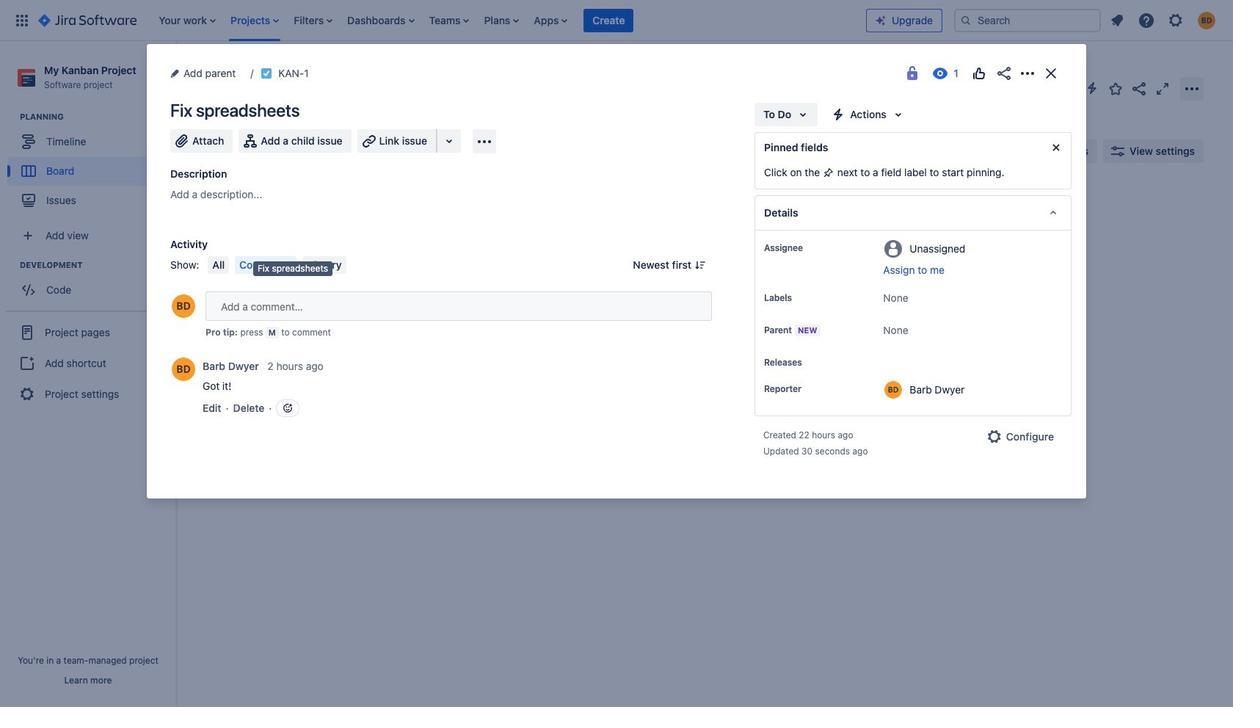 Task type: vqa. For each thing, say whether or not it's contained in the screenshot.
jira image
no



Task type: describe. For each thing, give the bounding box(es) containing it.
Add a comment… field
[[206, 292, 712, 321]]

link web pages and more image
[[441, 132, 458, 150]]

4 list item from the left
[[343, 0, 419, 41]]

Search this board text field
[[207, 138, 275, 165]]

enter full screen image
[[1155, 80, 1172, 97]]

close image
[[1043, 65, 1061, 82]]

1 horizontal spatial list
[[1105, 7, 1225, 33]]

actions image
[[1019, 65, 1037, 82]]

add reaction image
[[282, 402, 294, 414]]

add app image
[[476, 133, 494, 150]]

0 horizontal spatial more information about barb dwyer image
[[172, 358, 195, 381]]

2 heading from the top
[[20, 259, 176, 271]]

1 heading from the top
[[20, 111, 176, 123]]

Search field
[[955, 8, 1102, 32]]

star kan board image
[[1108, 80, 1125, 97]]

task image
[[261, 68, 273, 79]]

3 list item from the left
[[290, 0, 337, 41]]

create column image
[[830, 192, 848, 210]]



Task type: locate. For each thing, give the bounding box(es) containing it.
assignee pin to top. only you can see pinned fields. image
[[806, 242, 818, 254]]

sidebar element
[[0, 41, 176, 707]]

details element
[[755, 195, 1072, 231]]

tooltip
[[253, 261, 333, 276]]

add people image
[[361, 142, 379, 160]]

0 horizontal spatial list
[[151, 0, 867, 41]]

dialog
[[147, 44, 1087, 499]]

2 vertical spatial group
[[6, 311, 170, 415]]

hide message image
[[1048, 139, 1066, 156]]

1 horizontal spatial more information about barb dwyer image
[[885, 381, 903, 399]]

2 list item from the left
[[226, 0, 284, 41]]

menu bar
[[205, 256, 349, 274]]

list
[[151, 0, 867, 41], [1105, 7, 1225, 33]]

heading
[[20, 111, 176, 123], [20, 259, 176, 271]]

5 list item from the left
[[425, 0, 474, 41]]

copy link to comment image
[[327, 359, 338, 371]]

1 vertical spatial group
[[7, 259, 176, 309]]

0 vertical spatial heading
[[20, 111, 176, 123]]

1 vertical spatial heading
[[20, 259, 176, 271]]

0 vertical spatial group
[[7, 111, 176, 220]]

search image
[[961, 14, 972, 26]]

None search field
[[955, 8, 1102, 32]]

banner
[[0, 0, 1234, 41]]

copy link to issue image
[[306, 67, 318, 79]]

labels pin to top. only you can see pinned fields. image
[[795, 292, 807, 304]]

vote options: no one has voted for this issue yet. image
[[971, 65, 989, 82]]

more information about barb dwyer image
[[172, 358, 195, 381], [885, 381, 903, 399]]

8 list item from the left
[[584, 0, 634, 41]]

6 list item from the left
[[480, 0, 524, 41]]

jira software image
[[38, 11, 137, 29], [38, 11, 137, 29]]

7 list item from the left
[[530, 0, 572, 41]]

reporter pin to top. only you can see pinned fields. image
[[805, 383, 817, 395]]

1 list item from the left
[[154, 0, 220, 41]]

primary element
[[9, 0, 867, 41]]

list item
[[154, 0, 220, 41], [226, 0, 284, 41], [290, 0, 337, 41], [343, 0, 419, 41], [425, 0, 474, 41], [480, 0, 524, 41], [530, 0, 572, 41], [584, 0, 634, 41]]

group
[[7, 111, 176, 220], [7, 259, 176, 309], [6, 311, 170, 415]]

task image
[[218, 266, 230, 278]]



